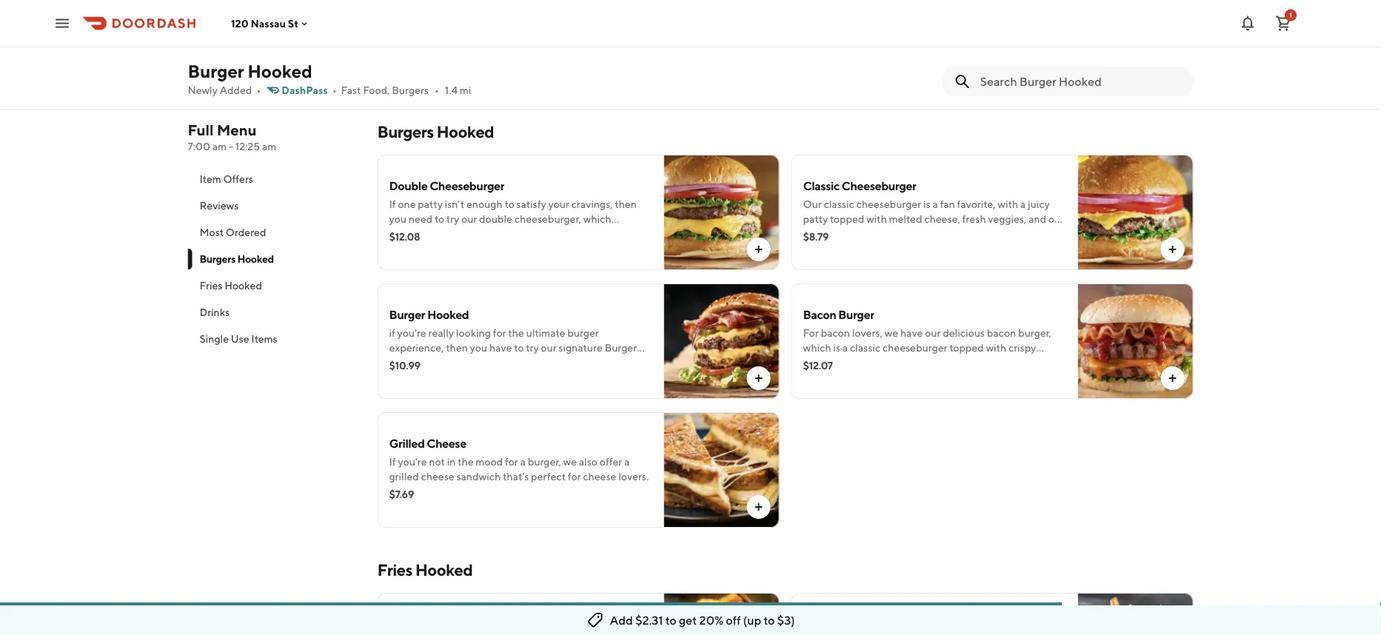 Task type: vqa. For each thing, say whether or not it's contained in the screenshot.
the $12.07
yes



Task type: locate. For each thing, give the bounding box(es) containing it.
in
[[447, 456, 456, 468]]

0 vertical spatial we
[[885, 327, 899, 339]]

120 nassau st
[[231, 17, 298, 29]]

2 vertical spatial cheese,
[[569, 228, 605, 240]]

cheese
[[421, 471, 455, 483], [583, 471, 617, 483]]

open menu image
[[53, 14, 71, 32]]

120 nassau st button
[[231, 17, 310, 29]]

patty inside classic cheeseburger our classic cheeseburger is a fan favorite, with a juicy patty topped with melted cheese, fresh veggies, and our secret sauce.
[[803, 213, 828, 225]]

topped
[[470, 28, 504, 40], [830, 213, 865, 225], [950, 342, 984, 354]]

classic right our
[[824, 198, 855, 210]]

1 • from the left
[[257, 84, 261, 96]]

add $2.31 to get 20% off (up to $3)
[[610, 614, 795, 628]]

our up patties
[[461, 213, 477, 225]]

cheese, down fan
[[925, 213, 961, 225]]

offer
[[600, 456, 622, 468]]

fresh down then
[[607, 228, 631, 240]]

melted
[[529, 28, 562, 40], [889, 213, 923, 225]]

0 vertical spatial classic
[[824, 198, 855, 210]]

burger, inside the grilled cheese if you're not in the mood for a burger, we also offer a grilled cheese sandwich that's perfect for cheese lovers. $7.69
[[528, 456, 561, 468]]

burger, up perfect
[[528, 456, 561, 468]]

1 vertical spatial cheese,
[[925, 213, 961, 225]]

topped up secret
[[830, 213, 865, 225]]

off
[[726, 614, 741, 628]]

1 horizontal spatial cheese
[[583, 471, 617, 483]]

classic up simple
[[377, 28, 410, 40]]

1 vertical spatial if
[[389, 456, 396, 468]]

1 vertical spatial classic
[[850, 342, 881, 354]]

item offers button
[[188, 166, 360, 193]]

if inside the grilled cheese if you're not in the mood for a burger, we also offer a grilled cheese sandwich that's perfect for cheese lovers. $7.69
[[389, 456, 396, 468]]

cheeseburger
[[857, 198, 922, 210], [883, 342, 948, 354]]

0 vertical spatial fries hooked
[[200, 280, 262, 292]]

bacon down bacon
[[821, 327, 850, 339]]

2 horizontal spatial burger
[[839, 308, 875, 322]]

melted inside 'classic french fries topped with melted cheddar cheese, for a simple and satisfying side.'
[[529, 28, 562, 40]]

cheese down not
[[421, 471, 455, 483]]

is up strips.
[[834, 342, 841, 354]]

melted inside classic cheeseburger our classic cheeseburger is a fan favorite, with a juicy patty topped with melted cheese, fresh veggies, and our secret sauce.
[[889, 213, 923, 225]]

cheeseburger left fan
[[857, 198, 922, 210]]

for
[[377, 43, 391, 55], [505, 456, 518, 468], [568, 471, 581, 483]]

1 vertical spatial classic
[[803, 179, 840, 193]]

1 add item to cart image from the top
[[1167, 244, 1179, 256]]

20%
[[700, 614, 724, 628]]

0 horizontal spatial fries hooked
[[200, 280, 262, 292]]

0 horizontal spatial for
[[377, 43, 391, 55]]

0 horizontal spatial cheese,
[[569, 228, 605, 240]]

1 vertical spatial and
[[1029, 213, 1047, 225]]

• left 1.4
[[435, 84, 439, 96]]

is inside bacon burger for bacon lovers, we have our delicious bacon burger, which is a classic cheeseburger topped with crispy bacon strips.
[[834, 342, 841, 354]]

which down cravings,
[[583, 213, 612, 225]]

cheese, down cravings,
[[569, 228, 605, 240]]

1 vertical spatial cheese
[[389, 617, 429, 631]]

2 am from the left
[[262, 140, 276, 153]]

0 vertical spatial and
[[433, 43, 451, 55]]

0 horizontal spatial burger
[[188, 60, 244, 81]]

• left fast
[[332, 84, 337, 96]]

0 vertical spatial sauce.
[[834, 228, 864, 240]]

classic cheeseburger image
[[1078, 155, 1194, 270]]

1 horizontal spatial burgers hooked
[[377, 122, 494, 141]]

patty
[[418, 198, 443, 210], [803, 213, 828, 225]]

1 vertical spatial is
[[834, 342, 841, 354]]

1 vertical spatial burger,
[[528, 456, 561, 468]]

a inside bacon burger for bacon lovers, we have our delicious bacon burger, which is a classic cheeseburger topped with crispy bacon strips.
[[843, 342, 848, 354]]

topped inside classic cheeseburger our classic cheeseburger is a fan favorite, with a juicy patty topped with melted cheese, fresh veggies, and our secret sauce.
[[830, 213, 865, 225]]

our down juicy
[[1049, 213, 1064, 225]]

fries hooked up cheese fries
[[377, 561, 473, 580]]

3 • from the left
[[435, 84, 439, 96]]

hooked
[[248, 60, 312, 81], [437, 122, 494, 141], [237, 253, 274, 265], [225, 280, 262, 292], [427, 308, 469, 322], [415, 561, 473, 580]]

7:00
[[188, 140, 210, 153]]

classic inside classic cheeseburger our classic cheeseburger is a fan favorite, with a juicy patty topped with melted cheese, fresh veggies, and our secret sauce.
[[824, 198, 855, 210]]

with inside 'classic french fries topped with melted cheddar cheese, for a simple and satisfying side.'
[[506, 28, 527, 40]]

0 vertical spatial cheeseburger
[[857, 198, 922, 210]]

classic for cheeseburger
[[803, 179, 840, 193]]

2 horizontal spatial our
[[1049, 213, 1064, 225]]

which inside double cheeseburger if one patty isn't enough to satisfy your cravings, then you need to try our double cheeseburger, which features two patties stacked high with cheese, fresh veggies and sauce.
[[583, 213, 612, 225]]

for left simple
[[377, 43, 391, 55]]

use
[[231, 333, 249, 345]]

a inside 'classic french fries topped with melted cheddar cheese, for a simple and satisfying side.'
[[393, 43, 398, 55]]

burger hooked up added
[[188, 60, 312, 81]]

2 cheeseburger from the left
[[842, 179, 917, 193]]

1 horizontal spatial burger,
[[1018, 327, 1052, 339]]

cheese
[[427, 437, 467, 451], [389, 617, 429, 631]]

1 horizontal spatial for
[[505, 456, 518, 468]]

classic french fries topped with melted cheddar cheese, for a simple and satisfying side.
[[377, 28, 641, 55]]

add item to cart image for cheeseburger
[[753, 244, 765, 256]]

mi
[[460, 84, 471, 96]]

patty up secret
[[803, 213, 828, 225]]

0 horizontal spatial our
[[461, 213, 477, 225]]

1 cheeseburger from the left
[[430, 179, 505, 193]]

2 cheese from the left
[[583, 471, 617, 483]]

0 vertical spatial for
[[377, 43, 391, 55]]

sauce. right secret
[[834, 228, 864, 240]]

add
[[610, 614, 633, 628]]

0 horizontal spatial classic
[[377, 28, 410, 40]]

1 horizontal spatial our
[[925, 327, 941, 339]]

am right the 12:25
[[262, 140, 276, 153]]

0 vertical spatial topped
[[470, 28, 504, 40]]

0 horizontal spatial burger,
[[528, 456, 561, 468]]

you're
[[398, 456, 427, 468]]

2 vertical spatial and
[[427, 243, 445, 255]]

cheese, inside 'classic french fries topped with melted cheddar cheese, for a simple and satisfying side.'
[[606, 28, 641, 40]]

0 horizontal spatial cheese
[[421, 471, 455, 483]]

burger up $10.99
[[389, 308, 425, 322]]

1 vertical spatial topped
[[830, 213, 865, 225]]

1 horizontal spatial we
[[885, 327, 899, 339]]

double
[[389, 179, 428, 193]]

0 vertical spatial if
[[389, 198, 396, 210]]

2 vertical spatial burgers
[[200, 253, 236, 265]]

1 horizontal spatial fresh
[[963, 213, 986, 225]]

1.4
[[445, 84, 458, 96]]

1 horizontal spatial classic
[[803, 179, 840, 193]]

1 vertical spatial melted
[[889, 213, 923, 225]]

and inside 'classic french fries topped with melted cheddar cheese, for a simple and satisfying side.'
[[433, 43, 451, 55]]

2 vertical spatial topped
[[950, 342, 984, 354]]

which down for
[[803, 342, 831, 354]]

0 vertical spatial add item to cart image
[[1167, 244, 1179, 256]]

topped up satisfying
[[470, 28, 504, 40]]

burger
[[188, 60, 244, 81], [389, 308, 425, 322], [839, 308, 875, 322]]

0 vertical spatial burgers hooked
[[377, 122, 494, 141]]

0 vertical spatial patty
[[418, 198, 443, 210]]

burger hooked up $10.99
[[389, 308, 469, 322]]

burgers hooked down most ordered
[[200, 253, 274, 265]]

patty inside double cheeseburger if one patty isn't enough to satisfy your cravings, then you need to try our double cheeseburger, which features two patties stacked high with cheese, fresh veggies and sauce.
[[418, 198, 443, 210]]

if
[[389, 198, 396, 210], [389, 456, 396, 468]]

0 horizontal spatial is
[[834, 342, 841, 354]]

0 horizontal spatial am
[[212, 140, 227, 153]]

0 vertical spatial add item to cart image
[[753, 244, 765, 256]]

to up the double
[[505, 198, 514, 210]]

1 vertical spatial sauce.
[[447, 243, 477, 255]]

1 horizontal spatial •
[[332, 84, 337, 96]]

single use items
[[200, 333, 278, 345]]

3 add item to cart image from the top
[[753, 501, 765, 513]]

hooked inside 'button'
[[225, 280, 262, 292]]

0 horizontal spatial we
[[563, 456, 577, 468]]

sauce.
[[834, 228, 864, 240], [447, 243, 477, 255]]

1 vertical spatial burgers
[[377, 122, 434, 141]]

if left one
[[389, 198, 396, 210]]

bacon
[[821, 327, 850, 339], [987, 327, 1016, 339], [803, 357, 833, 369]]

2 horizontal spatial cheese,
[[925, 213, 961, 225]]

burger, up crispy
[[1018, 327, 1052, 339]]

patty up need
[[418, 198, 443, 210]]

newly
[[188, 84, 218, 96]]

we left the also
[[563, 456, 577, 468]]

1 vertical spatial fresh
[[607, 228, 631, 240]]

1 horizontal spatial which
[[803, 342, 831, 354]]

fries hooked up drinks
[[200, 280, 262, 292]]

with
[[506, 28, 527, 40], [998, 198, 1019, 210], [867, 213, 887, 225], [546, 228, 567, 240], [986, 342, 1007, 354]]

fresh
[[963, 213, 986, 225], [607, 228, 631, 240]]

1 vertical spatial cheeseburger
[[883, 342, 948, 354]]

for up that's
[[505, 456, 518, 468]]

and down two
[[427, 243, 445, 255]]

classic for french
[[377, 28, 410, 40]]

burger, inside bacon burger for bacon lovers, we have our delicious bacon burger, which is a classic cheeseburger topped with crispy bacon strips.
[[1018, 327, 1052, 339]]

1 vertical spatial which
[[803, 342, 831, 354]]

cheese, right cheddar
[[606, 28, 641, 40]]

•
[[257, 84, 261, 96], [332, 84, 337, 96], [435, 84, 439, 96]]

item offers
[[200, 173, 253, 185]]

fast
[[341, 84, 361, 96]]

0 vertical spatial classic
[[377, 28, 410, 40]]

we left have
[[885, 327, 899, 339]]

add item to cart image
[[753, 244, 765, 256], [753, 373, 765, 384], [753, 501, 765, 513]]

1 horizontal spatial patty
[[803, 213, 828, 225]]

for down the also
[[568, 471, 581, 483]]

1 add item to cart image from the top
[[753, 244, 765, 256]]

classic
[[377, 28, 410, 40], [803, 179, 840, 193]]

1 horizontal spatial sauce.
[[834, 228, 864, 240]]

1 vertical spatial we
[[563, 456, 577, 468]]

drinks
[[200, 306, 230, 319]]

burgers hooked down 1.4
[[377, 122, 494, 141]]

0 vertical spatial burgers
[[392, 84, 429, 96]]

0 horizontal spatial •
[[257, 84, 261, 96]]

0 vertical spatial is
[[924, 198, 931, 210]]

2 add item to cart image from the top
[[1167, 373, 1179, 384]]

a up that's
[[520, 456, 526, 468]]

cheeseburger inside double cheeseburger if one patty isn't enough to satisfy your cravings, then you need to try our double cheeseburger, which features two patties stacked high with cheese, fresh veggies and sauce.
[[430, 179, 505, 193]]

fresh inside classic cheeseburger our classic cheeseburger is a fan favorite, with a juicy patty topped with melted cheese, fresh veggies, and our secret sauce.
[[963, 213, 986, 225]]

cheese,
[[606, 28, 641, 40], [925, 213, 961, 225], [569, 228, 605, 240]]

a
[[393, 43, 398, 55], [933, 198, 938, 210], [1021, 198, 1026, 210], [843, 342, 848, 354], [520, 456, 526, 468], [624, 456, 630, 468]]

1 cheese from the left
[[421, 471, 455, 483]]

• right added
[[257, 84, 261, 96]]

a left juicy
[[1021, 198, 1026, 210]]

1 horizontal spatial am
[[262, 140, 276, 153]]

1 horizontal spatial cheese,
[[606, 28, 641, 40]]

2 vertical spatial add item to cart image
[[753, 501, 765, 513]]

with inside bacon burger for bacon lovers, we have our delicious bacon burger, which is a classic cheeseburger topped with crispy bacon strips.
[[986, 342, 1007, 354]]

2 vertical spatial for
[[568, 471, 581, 483]]

2 if from the top
[[389, 456, 396, 468]]

add item to cart image for cheese
[[753, 501, 765, 513]]

double cheeseburger image
[[664, 155, 780, 270]]

and
[[433, 43, 451, 55], [1029, 213, 1047, 225], [427, 243, 445, 255]]

$8.79
[[803, 231, 829, 243]]

0 vertical spatial fresh
[[963, 213, 986, 225]]

burgers right food,
[[392, 84, 429, 96]]

1 horizontal spatial melted
[[889, 213, 923, 225]]

notification bell image
[[1239, 14, 1257, 32]]

your
[[548, 198, 569, 210]]

which
[[583, 213, 612, 225], [803, 342, 831, 354]]

most
[[200, 226, 224, 239]]

topped down delicious
[[950, 342, 984, 354]]

1 horizontal spatial cheeseburger
[[842, 179, 917, 193]]

$12.07
[[803, 360, 833, 372]]

a up strips.
[[843, 342, 848, 354]]

(up
[[743, 614, 762, 628]]

cheese down offer
[[583, 471, 617, 483]]

1 horizontal spatial topped
[[830, 213, 865, 225]]

fresh down favorite,
[[963, 213, 986, 225]]

2 add item to cart image from the top
[[753, 373, 765, 384]]

bacon burger image
[[1078, 284, 1194, 399]]

$10.99
[[389, 360, 421, 372]]

0 horizontal spatial sauce.
[[447, 243, 477, 255]]

0 horizontal spatial melted
[[529, 28, 562, 40]]

our right have
[[925, 327, 941, 339]]

0 vertical spatial melted
[[529, 28, 562, 40]]

1 vertical spatial burger hooked
[[389, 308, 469, 322]]

burgers down most
[[200, 253, 236, 265]]

2 horizontal spatial for
[[568, 471, 581, 483]]

0 horizontal spatial topped
[[470, 28, 504, 40]]

and down juicy
[[1029, 213, 1047, 225]]

0 horizontal spatial cheeseburger
[[430, 179, 505, 193]]

am left the -
[[212, 140, 227, 153]]

0 horizontal spatial patty
[[418, 198, 443, 210]]

fan
[[940, 198, 955, 210]]

1 vertical spatial add item to cart image
[[753, 373, 765, 384]]

1 vertical spatial fries hooked
[[377, 561, 473, 580]]

grilled cheese if you're not in the mood for a burger, we also offer a grilled cheese sandwich that's perfect for cheese lovers. $7.69
[[389, 437, 649, 501]]

0 horizontal spatial which
[[583, 213, 612, 225]]

classic up our
[[803, 179, 840, 193]]

cheeseburger inside classic cheeseburger our classic cheeseburger is a fan favorite, with a juicy patty topped with melted cheese, fresh veggies, and our secret sauce.
[[842, 179, 917, 193]]

1 if from the top
[[389, 198, 396, 210]]

for for cheese
[[505, 456, 518, 468]]

add item to cart image
[[1167, 244, 1179, 256], [1167, 373, 1179, 384]]

juicy
[[1028, 198, 1050, 210]]

isn't
[[445, 198, 465, 210]]

1 vertical spatial patty
[[803, 213, 828, 225]]

satisfy
[[517, 198, 546, 210]]

is left fan
[[924, 198, 931, 210]]

burger up lovers,
[[839, 308, 875, 322]]

0 vertical spatial cheese
[[427, 437, 467, 451]]

cheeseburger
[[430, 179, 505, 193], [842, 179, 917, 193]]

burgers down fast food, burgers • 1.4 mi
[[377, 122, 434, 141]]

sauce. down patties
[[447, 243, 477, 255]]

2 horizontal spatial •
[[435, 84, 439, 96]]

then
[[615, 198, 637, 210]]

cheese fries
[[389, 617, 457, 631]]

need
[[409, 213, 433, 225]]

0 vertical spatial which
[[583, 213, 612, 225]]

seasoned fries image
[[1078, 593, 1194, 636]]

to left $3)
[[764, 614, 775, 628]]

1 vertical spatial add item to cart image
[[1167, 373, 1179, 384]]

if inside double cheeseburger if one patty isn't enough to satisfy your cravings, then you need to try our double cheeseburger, which features two patties stacked high with cheese, fresh veggies and sauce.
[[389, 198, 396, 210]]

classic inside classic cheeseburger our classic cheeseburger is a fan favorite, with a juicy patty topped with melted cheese, fresh veggies, and our secret sauce.
[[803, 179, 840, 193]]

a left simple
[[393, 43, 398, 55]]

2 horizontal spatial topped
[[950, 342, 984, 354]]

if up grilled
[[389, 456, 396, 468]]

0 vertical spatial burger,
[[1018, 327, 1052, 339]]

burgers
[[392, 84, 429, 96], [377, 122, 434, 141], [200, 253, 236, 265]]

sauce. inside double cheeseburger if one patty isn't enough to satisfy your cravings, then you need to try our double cheeseburger, which features two patties stacked high with cheese, fresh veggies and sauce.
[[447, 243, 477, 255]]

0 horizontal spatial fresh
[[607, 228, 631, 240]]

bacon
[[803, 308, 837, 322]]

cheese, inside double cheeseburger if one patty isn't enough to satisfy your cravings, then you need to try our double cheeseburger, which features two patties stacked high with cheese, fresh veggies and sauce.
[[569, 228, 605, 240]]

burger up newly added •
[[188, 60, 244, 81]]

and inside classic cheeseburger our classic cheeseburger is a fan favorite, with a juicy patty topped with melted cheese, fresh veggies, and our secret sauce.
[[1029, 213, 1047, 225]]

0 vertical spatial cheese,
[[606, 28, 641, 40]]

bacon down for
[[803, 357, 833, 369]]

0 horizontal spatial burger hooked
[[188, 60, 312, 81]]

double cheeseburger if one patty isn't enough to satisfy your cravings, then you need to try our double cheeseburger, which features two patties stacked high with cheese, fresh veggies and sauce.
[[389, 179, 637, 255]]

1 vertical spatial for
[[505, 456, 518, 468]]

cheese, inside classic cheeseburger our classic cheeseburger is a fan favorite, with a juicy patty topped with melted cheese, fresh veggies, and our secret sauce.
[[925, 213, 961, 225]]

fries
[[448, 28, 468, 40]]

0 horizontal spatial burgers hooked
[[200, 253, 274, 265]]

classic
[[824, 198, 855, 210], [850, 342, 881, 354]]

classic inside 'classic french fries topped with melted cheddar cheese, for a simple and satisfying side.'
[[377, 28, 410, 40]]

menu
[[217, 121, 257, 139]]

is inside classic cheeseburger our classic cheeseburger is a fan favorite, with a juicy patty topped with melted cheese, fresh veggies, and our secret sauce.
[[924, 198, 931, 210]]

cheeseburger inside classic cheeseburger our classic cheeseburger is a fan favorite, with a juicy patty topped with melted cheese, fresh veggies, and our secret sauce.
[[857, 198, 922, 210]]

1 horizontal spatial is
[[924, 198, 931, 210]]

add item to cart image for cheeseburger
[[1167, 244, 1179, 256]]

classic down lovers,
[[850, 342, 881, 354]]

and down french
[[433, 43, 451, 55]]

cheeseburger down have
[[883, 342, 948, 354]]

for inside 'classic french fries topped with melted cheddar cheese, for a simple and satisfying side.'
[[377, 43, 391, 55]]

1 horizontal spatial fries hooked
[[377, 561, 473, 580]]



Task type: describe. For each thing, give the bounding box(es) containing it.
cravings,
[[572, 198, 613, 210]]

high
[[524, 228, 544, 240]]

a left fan
[[933, 198, 938, 210]]

fries hooked button
[[188, 273, 360, 299]]

cheeseburger inside bacon burger for bacon lovers, we have our delicious bacon burger, which is a classic cheeseburger topped with crispy bacon strips.
[[883, 342, 948, 354]]

favorite,
[[957, 198, 996, 210]]

newly added •
[[188, 84, 261, 96]]

satisfying
[[453, 43, 497, 55]]

full menu 7:00 am - 12:25 am
[[188, 121, 276, 153]]

dashpass •
[[282, 84, 337, 96]]

single use items button
[[188, 326, 360, 353]]

grilled
[[389, 437, 425, 451]]

seasoned
[[803, 617, 854, 631]]

1 am from the left
[[212, 140, 227, 153]]

burger, for grilled cheese
[[528, 456, 561, 468]]

for
[[803, 327, 819, 339]]

cheeseburger for classic cheeseburger
[[842, 179, 917, 193]]

most ordered button
[[188, 219, 360, 246]]

our inside bacon burger for bacon lovers, we have our delicious bacon burger, which is a classic cheeseburger topped with crispy bacon strips.
[[925, 327, 941, 339]]

fries hooked inside 'button'
[[200, 280, 262, 292]]

1 horizontal spatial burger hooked
[[389, 308, 469, 322]]

burger inside bacon burger for bacon lovers, we have our delicious bacon burger, which is a classic cheeseburger topped with crispy bacon strips.
[[839, 308, 875, 322]]

to left try
[[435, 213, 444, 225]]

dashpass
[[282, 84, 328, 96]]

that's
[[503, 471, 529, 483]]

1 horizontal spatial burger
[[389, 308, 425, 322]]

french
[[413, 28, 446, 40]]

-
[[229, 140, 233, 153]]

1
[[1290, 11, 1293, 19]]

get
[[679, 614, 697, 628]]

single
[[200, 333, 229, 345]]

fresh inside double cheeseburger if one patty isn't enough to satisfy your cravings, then you need to try our double cheeseburger, which features two patties stacked high with cheese, fresh veggies and sauce.
[[607, 228, 631, 240]]

double
[[479, 213, 513, 225]]

cheese fries image
[[664, 593, 780, 636]]

mood
[[476, 456, 503, 468]]

a right offer
[[624, 456, 630, 468]]

which inside bacon burger for bacon lovers, we have our delicious bacon burger, which is a classic cheeseburger topped with crispy bacon strips.
[[803, 342, 831, 354]]

1 vertical spatial burgers hooked
[[200, 253, 274, 265]]

two
[[430, 228, 448, 240]]

with inside double cheeseburger if one patty isn't enough to satisfy your cravings, then you need to try our double cheeseburger, which features two patties stacked high with cheese, fresh veggies and sauce.
[[546, 228, 567, 240]]

lovers,
[[852, 327, 883, 339]]

cheeseburger for double cheeseburger
[[430, 179, 505, 193]]

120
[[231, 17, 249, 29]]

if for double
[[389, 198, 396, 210]]

side.
[[499, 43, 521, 55]]

items
[[251, 333, 278, 345]]

$12.08
[[389, 231, 420, 243]]

classic inside bacon burger for bacon lovers, we have our delicious bacon burger, which is a classic cheeseburger topped with crispy bacon strips.
[[850, 342, 881, 354]]

crispy
[[1009, 342, 1036, 354]]

cheese inside the grilled cheese if you're not in the mood for a burger, we also offer a grilled cheese sandwich that's perfect for cheese lovers. $7.69
[[427, 437, 467, 451]]

cheddar
[[564, 28, 603, 40]]

seasoned fries
[[803, 617, 882, 631]]

sauce. inside classic cheeseburger our classic cheeseburger is a fan favorite, with a juicy patty topped with melted cheese, fresh veggies, and our secret sauce.
[[834, 228, 864, 240]]

our
[[803, 198, 822, 210]]

delicious
[[943, 327, 985, 339]]

reviews
[[200, 200, 239, 212]]

the
[[458, 456, 474, 468]]

0 vertical spatial burger hooked
[[188, 60, 312, 81]]

offers
[[223, 173, 253, 185]]

ordered
[[226, 226, 266, 239]]

fast food, burgers • 1.4 mi
[[341, 84, 471, 96]]

veggies,
[[988, 213, 1027, 225]]

1 items, open order cart image
[[1275, 14, 1293, 32]]

our inside double cheeseburger if one patty isn't enough to satisfy your cravings, then you need to try our double cheeseburger, which features two patties stacked high with cheese, fresh veggies and sauce.
[[461, 213, 477, 225]]

simple
[[400, 43, 431, 55]]

our inside classic cheeseburger our classic cheeseburger is a fan favorite, with a juicy patty topped with melted cheese, fresh veggies, and our secret sauce.
[[1049, 213, 1064, 225]]

Item Search search field
[[980, 73, 1182, 90]]

strips.
[[835, 357, 862, 369]]

for for french
[[377, 43, 391, 55]]

grilled cheese image
[[664, 413, 780, 528]]

sandwich
[[457, 471, 501, 483]]

veggies
[[389, 243, 425, 255]]

added
[[220, 84, 252, 96]]

to left get
[[666, 614, 677, 628]]

fries inside 'button'
[[200, 280, 223, 292]]

you
[[389, 213, 407, 225]]

cheeseburger,
[[515, 213, 581, 225]]

$3)
[[777, 614, 795, 628]]

$7.69
[[389, 489, 414, 501]]

we inside the grilled cheese if you're not in the mood for a burger, we also offer a grilled cheese sandwich that's perfect for cheese lovers. $7.69
[[563, 456, 577, 468]]

most ordered
[[200, 226, 266, 239]]

topped inside 'classic french fries topped with melted cheddar cheese, for a simple and satisfying side.'
[[470, 28, 504, 40]]

if for grilled
[[389, 456, 396, 468]]

$2.31
[[636, 614, 663, 628]]

bacon up crispy
[[987, 327, 1016, 339]]

full
[[188, 121, 214, 139]]

burger, for bacon burger
[[1018, 327, 1052, 339]]

have
[[901, 327, 923, 339]]

add item to cart image for burger
[[1167, 373, 1179, 384]]

burger hooked image
[[664, 284, 780, 399]]

enough
[[467, 198, 503, 210]]

2 • from the left
[[332, 84, 337, 96]]

one
[[398, 198, 416, 210]]

1 button
[[1269, 9, 1299, 38]]

patties
[[450, 228, 482, 240]]

not
[[429, 456, 445, 468]]

reviews button
[[188, 193, 360, 219]]

we inside bacon burger for bacon lovers, we have our delicious bacon burger, which is a classic cheeseburger topped with crispy bacon strips.
[[885, 327, 899, 339]]

lovers.
[[619, 471, 649, 483]]

also
[[579, 456, 598, 468]]

drinks button
[[188, 299, 360, 326]]

topped inside bacon burger for bacon lovers, we have our delicious bacon burger, which is a classic cheeseburger topped with crispy bacon strips.
[[950, 342, 984, 354]]

food,
[[363, 84, 390, 96]]

stacked
[[485, 228, 521, 240]]

nassau
[[251, 17, 286, 29]]

and inside double cheeseburger if one patty isn't enough to satisfy your cravings, then you need to try our double cheeseburger, which features two patties stacked high with cheese, fresh veggies and sauce.
[[427, 243, 445, 255]]

perfect
[[531, 471, 566, 483]]

item
[[200, 173, 221, 185]]



